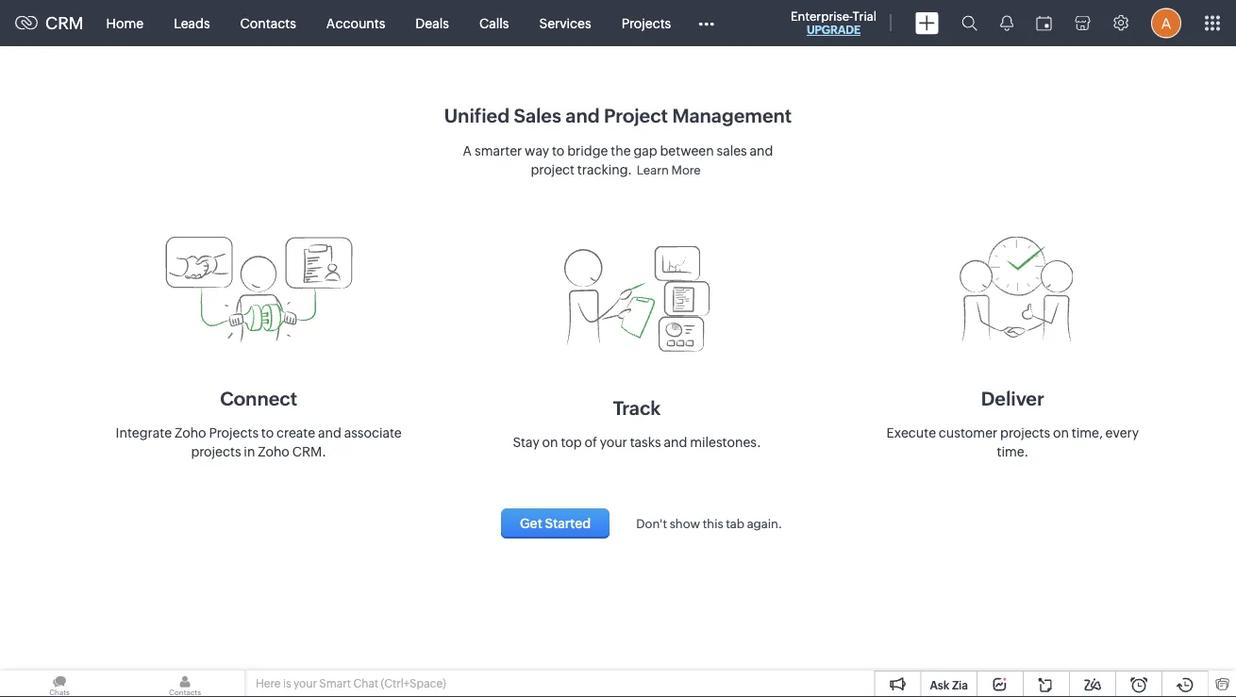 Task type: describe. For each thing, give the bounding box(es) containing it.
and inside integrate zoho projects to create and associate projects in zoho crm.
[[318, 426, 341, 441]]

sales
[[514, 105, 561, 127]]

projects inside integrate zoho projects to create and associate projects in zoho crm.
[[209, 426, 259, 441]]

signals element
[[989, 0, 1025, 46]]

don't show this tab again.
[[636, 517, 782, 531]]

deliver
[[981, 388, 1044, 410]]

enterprise-trial upgrade
[[791, 9, 877, 36]]

again.
[[747, 517, 782, 531]]

connect
[[220, 388, 297, 410]]

tab
[[726, 517, 744, 531]]

leads
[[174, 16, 210, 31]]

stay
[[513, 435, 539, 450]]

on inside execute customer projects on time, every time.
[[1053, 426, 1069, 441]]

learn more
[[637, 163, 701, 177]]

learn
[[637, 163, 669, 177]]

home link
[[91, 0, 159, 46]]

services
[[539, 16, 591, 31]]

projects inside integrate zoho projects to create and associate projects in zoho crm.
[[191, 444, 241, 460]]

home
[[106, 16, 144, 31]]

way
[[525, 143, 549, 159]]

profile image
[[1151, 8, 1181, 38]]

tasks
[[630, 435, 661, 450]]

associate
[[344, 426, 402, 441]]

accounts
[[326, 16, 385, 31]]

chat
[[353, 677, 378, 690]]

execute customer projects on time, every time.
[[887, 426, 1139, 460]]

projects inside "link"
[[621, 16, 671, 31]]

to for unified sales and project management
[[552, 143, 565, 159]]

the
[[611, 143, 631, 159]]

profile element
[[1140, 0, 1193, 46]]

get started
[[520, 516, 591, 531]]

integrate
[[116, 426, 172, 441]]

to for connect
[[261, 426, 274, 441]]

is
[[283, 677, 291, 690]]

unified sales and project management
[[444, 105, 792, 127]]

in
[[244, 444, 255, 460]]

0 vertical spatial zoho
[[175, 426, 206, 441]]

top
[[561, 435, 582, 450]]

calendar image
[[1036, 16, 1052, 31]]

every
[[1105, 426, 1139, 441]]

smarter
[[475, 143, 522, 159]]

calls
[[479, 16, 509, 31]]

calls link
[[464, 0, 524, 46]]

more
[[671, 163, 701, 177]]

a smarter way to bridge the gap between sales and project tracking.
[[463, 143, 773, 177]]

0 horizontal spatial on
[[542, 435, 558, 450]]

get
[[520, 516, 542, 531]]

contacts link
[[225, 0, 311, 46]]

smart
[[319, 677, 351, 690]]

crm
[[45, 13, 84, 33]]

execute
[[887, 426, 936, 441]]

get started link
[[501, 509, 610, 539]]



Task type: vqa. For each thing, say whether or not it's contained in the screenshot.
projects to the top
yes



Task type: locate. For each thing, give the bounding box(es) containing it.
leads link
[[159, 0, 225, 46]]

1 vertical spatial to
[[261, 426, 274, 441]]

integrate zoho projects to create and associate projects in zoho crm.
[[116, 426, 402, 460]]

to left create
[[261, 426, 274, 441]]

your
[[600, 435, 627, 450], [293, 677, 317, 690]]

1 horizontal spatial projects
[[621, 16, 671, 31]]

your right "of" on the left of the page
[[600, 435, 627, 450]]

0 horizontal spatial your
[[293, 677, 317, 690]]

on
[[1053, 426, 1069, 441], [542, 435, 558, 450]]

1 horizontal spatial projects
[[1000, 426, 1050, 441]]

and
[[565, 105, 600, 127], [750, 143, 773, 159], [318, 426, 341, 441], [664, 435, 687, 450]]

1 horizontal spatial zoho
[[258, 444, 290, 460]]

services link
[[524, 0, 606, 46]]

zia
[[952, 679, 968, 692]]

create
[[277, 426, 315, 441]]

a
[[463, 143, 472, 159]]

1 vertical spatial zoho
[[258, 444, 290, 460]]

and inside a smarter way to bridge the gap between sales and project tracking.
[[750, 143, 773, 159]]

tracking.
[[577, 162, 632, 177]]

upgrade
[[807, 24, 861, 36]]

projects
[[1000, 426, 1050, 441], [191, 444, 241, 460]]

and up crm.
[[318, 426, 341, 441]]

projects inside execute customer projects on time, every time.
[[1000, 426, 1050, 441]]

create menu element
[[904, 0, 950, 46]]

on left time,
[[1053, 426, 1069, 441]]

sales
[[717, 143, 747, 159]]

enterprise-
[[791, 9, 853, 23]]

your right is
[[293, 677, 317, 690]]

(ctrl+space)
[[381, 677, 446, 690]]

signals image
[[1000, 15, 1013, 31]]

bridge
[[567, 143, 608, 159]]

zoho right integrate
[[175, 426, 206, 441]]

0 horizontal spatial projects
[[191, 444, 241, 460]]

track
[[613, 397, 661, 419]]

contacts
[[240, 16, 296, 31]]

here
[[256, 677, 281, 690]]

gap
[[633, 143, 657, 159]]

projects up 'in'
[[209, 426, 259, 441]]

between
[[660, 143, 714, 159]]

here is your smart chat (ctrl+space)
[[256, 677, 446, 690]]

1 vertical spatial projects
[[209, 426, 259, 441]]

projects left 'in'
[[191, 444, 241, 460]]

1 vertical spatial projects
[[191, 444, 241, 460]]

zoho right 'in'
[[258, 444, 290, 460]]

stay on top of your tasks and milestones.
[[513, 435, 761, 450]]

customer
[[939, 426, 998, 441]]

1 vertical spatial your
[[293, 677, 317, 690]]

chats image
[[0, 671, 119, 697]]

projects up time.
[[1000, 426, 1050, 441]]

trial
[[853, 9, 877, 23]]

crm link
[[15, 13, 84, 33]]

learn more link
[[632, 159, 705, 182]]

of
[[585, 435, 597, 450]]

1 horizontal spatial to
[[552, 143, 565, 159]]

and right tasks
[[664, 435, 687, 450]]

0 vertical spatial your
[[600, 435, 627, 450]]

to up 'project'
[[552, 143, 565, 159]]

time.
[[997, 444, 1029, 460]]

1 horizontal spatial your
[[600, 435, 627, 450]]

don't show this tab again. link
[[617, 517, 782, 531]]

ask
[[930, 679, 949, 692]]

started
[[545, 516, 591, 531]]

create menu image
[[915, 12, 939, 34]]

ask zia
[[930, 679, 968, 692]]

deals
[[415, 16, 449, 31]]

and right sales
[[750, 143, 773, 159]]

0 vertical spatial projects
[[621, 16, 671, 31]]

unified
[[444, 105, 510, 127]]

0 horizontal spatial zoho
[[175, 426, 206, 441]]

show
[[670, 517, 700, 531]]

0 horizontal spatial to
[[261, 426, 274, 441]]

management
[[672, 105, 792, 127]]

don't
[[636, 517, 667, 531]]

this
[[703, 517, 723, 531]]

to inside a smarter way to bridge the gap between sales and project tracking.
[[552, 143, 565, 159]]

projects left other modules field
[[621, 16, 671, 31]]

contacts image
[[125, 671, 244, 697]]

search element
[[950, 0, 989, 46]]

and up bridge
[[565, 105, 600, 127]]

projects link
[[606, 0, 686, 46]]

crm.
[[292, 444, 326, 460]]

milestones.
[[690, 435, 761, 450]]

1 horizontal spatial on
[[1053, 426, 1069, 441]]

project
[[531, 162, 575, 177]]

projects
[[621, 16, 671, 31], [209, 426, 259, 441]]

project
[[604, 105, 668, 127]]

deals link
[[400, 0, 464, 46]]

accounts link
[[311, 0, 400, 46]]

time,
[[1072, 426, 1103, 441]]

0 vertical spatial projects
[[1000, 426, 1050, 441]]

Other Modules field
[[686, 8, 727, 38]]

to inside integrate zoho projects to create and associate projects in zoho crm.
[[261, 426, 274, 441]]

0 horizontal spatial projects
[[209, 426, 259, 441]]

zoho
[[175, 426, 206, 441], [258, 444, 290, 460]]

to
[[552, 143, 565, 159], [261, 426, 274, 441]]

search image
[[961, 15, 978, 31]]

on left the top
[[542, 435, 558, 450]]

0 vertical spatial to
[[552, 143, 565, 159]]



